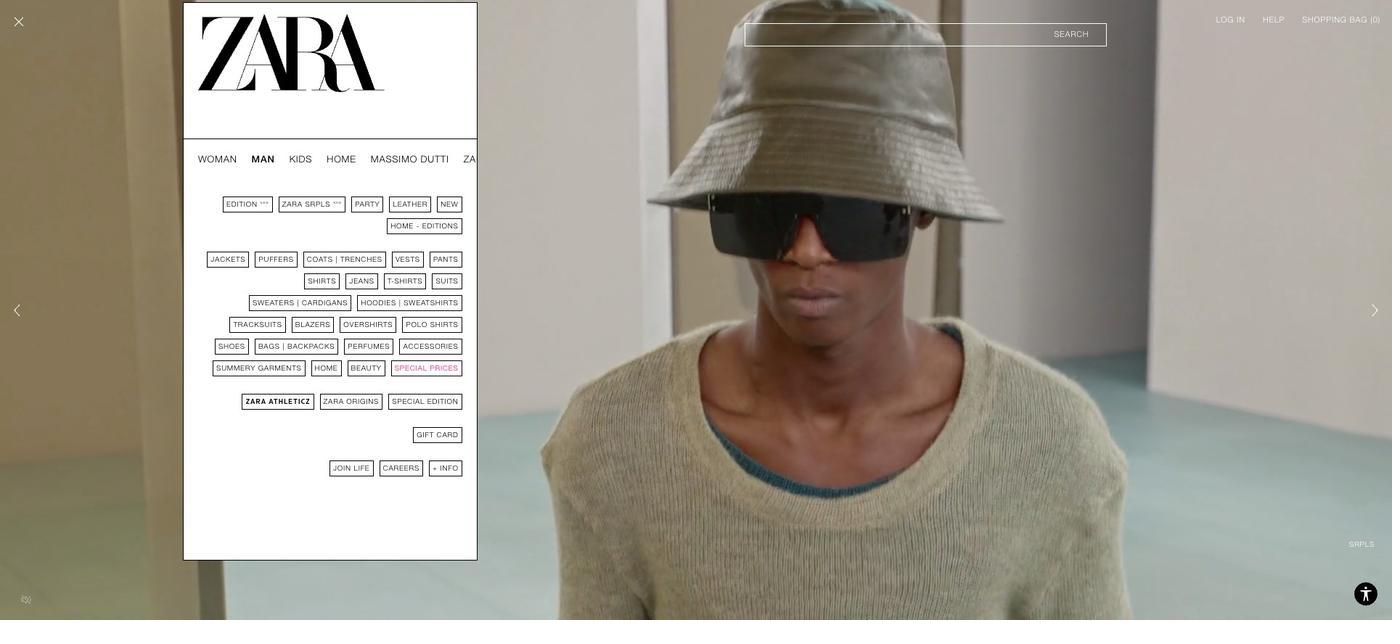 Task type: locate. For each thing, give the bounding box(es) containing it.
accessories
[[403, 343, 459, 351]]

hoodies | sweatshirts link
[[357, 296, 462, 312]]

1 vertical spatial home
[[391, 222, 414, 230]]

tracksuits
[[233, 321, 282, 329]]

0 vertical spatial srpls
[[493, 154, 525, 165]]

special
[[395, 365, 428, 373], [392, 398, 425, 406]]

1 vertical spatial special
[[392, 398, 425, 406]]

massimo
[[371, 154, 418, 165]]

shirts down "vests" link
[[395, 277, 423, 285]]

sweaters | cardigans link
[[249, 296, 352, 312]]

0 horizontal spatial new
[[261, 201, 269, 205]]

jeans link
[[346, 274, 378, 290]]

zara athleticz
[[246, 398, 310, 406]]

help
[[1263, 15, 1285, 25]]

special up gift
[[392, 398, 425, 406]]

1 horizontal spatial shirts
[[395, 277, 423, 285]]

new down man link
[[261, 201, 269, 205]]

(
[[1371, 15, 1374, 25]]

bags
[[258, 343, 280, 351]]

0 vertical spatial home
[[327, 154, 356, 165]]

home link right kids link
[[327, 154, 356, 166]]

special for special edition
[[392, 398, 425, 406]]

coats | trenches link
[[303, 252, 386, 268]]

| right the bags
[[283, 343, 285, 351]]

help link
[[1263, 15, 1285, 26]]

shopping
[[1303, 15, 1348, 25]]

info
[[440, 465, 459, 473]]

backpacks
[[288, 343, 335, 351]]

zara left 'origins'
[[324, 398, 344, 406]]

0 horizontal spatial edition
[[227, 200, 258, 208]]

vests link
[[392, 252, 424, 268]]

edition down prices
[[428, 398, 459, 406]]

suits
[[436, 277, 459, 285]]

new
[[441, 200, 459, 208], [261, 201, 269, 205], [334, 201, 342, 205]]

new link
[[437, 197, 462, 213]]

prices
[[430, 365, 459, 373]]

| right coats
[[336, 256, 338, 264]]

search
[[1055, 30, 1090, 39]]

shopping bag ( 0 )
[[1303, 15, 1381, 25]]

sweaters
[[253, 299, 295, 307]]

special down accessories link
[[395, 365, 428, 373]]

1 vertical spatial srpls
[[305, 200, 331, 208]]

home link down "backpacks" on the left bottom of page
[[311, 361, 342, 377]]

zara
[[464, 154, 490, 165], [282, 200, 303, 208], [246, 398, 266, 406], [324, 398, 344, 406]]

leather
[[393, 200, 428, 208]]

gift
[[417, 431, 434, 439]]

home down "backpacks" on the left bottom of page
[[315, 365, 338, 373]]

cardigans
[[302, 299, 348, 307]]

hoodies
[[361, 299, 397, 307]]

| for coats
[[336, 256, 338, 264]]

dutti
[[421, 154, 449, 165]]

special inside special edition 'link'
[[392, 398, 425, 406]]

pants link
[[430, 252, 462, 268]]

|
[[336, 256, 338, 264], [297, 299, 299, 307], [399, 299, 401, 307], [283, 343, 285, 351]]

home link
[[327, 154, 356, 166], [311, 361, 342, 377]]

home - editions link
[[387, 219, 462, 235]]

+
[[433, 465, 438, 473]]

jackets
[[211, 256, 246, 264]]

2 horizontal spatial new
[[441, 200, 459, 208]]

shoes link
[[215, 339, 249, 355]]

home right kids
[[327, 154, 356, 165]]

special edition
[[392, 398, 459, 406]]

Product search search field
[[745, 23, 1108, 46]]

editions
[[422, 222, 459, 230]]

new up editions
[[441, 200, 459, 208]]

zara right dutti
[[464, 154, 490, 165]]

beauty
[[351, 365, 382, 373]]

shoes
[[219, 343, 245, 351]]

card
[[437, 431, 459, 439]]

perfumes
[[348, 343, 390, 351]]

2 horizontal spatial shirts
[[430, 321, 459, 329]]

1 vertical spatial home link
[[311, 361, 342, 377]]

special inside special prices link
[[395, 365, 428, 373]]

shirts down coats
[[308, 277, 336, 285]]

| right sweaters
[[297, 299, 299, 307]]

home
[[327, 154, 356, 165], [391, 222, 414, 230], [315, 365, 338, 373]]

zara down summery garments link
[[246, 398, 266, 406]]

0 vertical spatial special
[[395, 365, 428, 373]]

vests
[[396, 256, 420, 264]]

home left - at the top left of the page
[[391, 222, 414, 230]]

| right hoodies at left top
[[399, 299, 401, 307]]

| for hoodies
[[399, 299, 401, 307]]

shirts link
[[305, 274, 340, 290]]

edition down man link
[[227, 200, 258, 208]]

srpls
[[493, 154, 525, 165], [305, 200, 331, 208]]

1 vertical spatial edition
[[428, 398, 459, 406]]

1 horizontal spatial edition
[[428, 398, 459, 406]]

special for special prices
[[395, 365, 428, 373]]

edition
[[227, 200, 258, 208], [428, 398, 459, 406]]

woman link
[[198, 154, 237, 166]]

1 horizontal spatial srpls
[[493, 154, 525, 165]]

coats
[[307, 256, 333, 264]]

zara srpls
[[464, 154, 525, 165]]

zara logo united states. image
[[198, 15, 385, 92]]

new left "party"
[[334, 201, 342, 205]]

shirts for polo shirts
[[430, 321, 459, 329]]

man
[[252, 154, 275, 165]]

turn on/turn off sound image
[[15, 589, 38, 612]]

t-shirts link
[[384, 274, 427, 290]]

edition inside 'link'
[[428, 398, 459, 406]]

shirts down sweatshirts
[[430, 321, 459, 329]]

zara for zara origins
[[324, 398, 344, 406]]

0 horizontal spatial shirts
[[308, 277, 336, 285]]

0 vertical spatial edition
[[227, 200, 258, 208]]

sweaters | cardigans
[[253, 299, 348, 307]]

special prices link
[[391, 361, 462, 377]]



Task type: vqa. For each thing, say whether or not it's contained in the screenshot.
hoodies | sweatshirts Link
yes



Task type: describe. For each thing, give the bounding box(es) containing it.
careers link
[[379, 461, 423, 477]]

massimo dutti link
[[371, 154, 449, 166]]

zara logo united states. go to homepage image
[[198, 15, 385, 92]]

1 horizontal spatial new
[[334, 201, 342, 205]]

careers
[[383, 465, 420, 473]]

life
[[354, 465, 370, 473]]

zara down kids link
[[282, 200, 303, 208]]

tracksuits link
[[230, 317, 286, 333]]

kids
[[289, 154, 312, 165]]

party
[[355, 200, 380, 208]]

join
[[333, 465, 351, 473]]

0 status
[[1374, 15, 1379, 25]]

special edition link
[[389, 394, 462, 410]]

| for bags
[[283, 343, 285, 351]]

zara srpls link
[[464, 154, 525, 166]]

+ info
[[433, 465, 459, 473]]

special prices
[[395, 365, 459, 373]]

+ info link
[[429, 461, 462, 477]]

overshirts link
[[340, 317, 397, 333]]

zara origins link
[[320, 394, 383, 410]]

perfumes link
[[344, 339, 394, 355]]

puffers
[[259, 256, 294, 264]]

polo
[[406, 321, 428, 329]]

bags | backpacks
[[258, 343, 335, 351]]

2 vertical spatial home
[[315, 365, 338, 373]]

puffers link
[[255, 252, 298, 268]]

zara for zara srpls
[[464, 154, 490, 165]]

man link
[[252, 154, 275, 166]]

summery
[[216, 365, 256, 373]]

jeans
[[350, 277, 375, 285]]

in
[[1237, 15, 1246, 25]]

log in
[[1217, 15, 1246, 25]]

gift card
[[417, 431, 459, 439]]

)
[[1379, 15, 1381, 25]]

accessories link
[[400, 339, 462, 355]]

join life
[[333, 465, 370, 473]]

hoodies | sweatshirts
[[361, 299, 459, 307]]

log
[[1217, 15, 1235, 25]]

jackets link
[[207, 252, 249, 268]]

-
[[417, 222, 420, 230]]

massimo dutti
[[371, 154, 449, 165]]

home inside "link"
[[391, 222, 414, 230]]

party link
[[352, 197, 384, 213]]

origins
[[347, 398, 379, 406]]

0 vertical spatial home link
[[327, 154, 356, 166]]

blazers
[[295, 321, 331, 329]]

kids link
[[289, 154, 312, 166]]

bags | backpacks link
[[255, 339, 339, 355]]

0 horizontal spatial srpls
[[305, 200, 331, 208]]

polo shirts
[[406, 321, 459, 329]]

zara athleticz link
[[242, 394, 314, 410]]

athleticz
[[269, 398, 310, 406]]

edition new zara srpls new party
[[227, 200, 380, 208]]

beauty link
[[347, 361, 385, 377]]

srpls inside zara srpls link
[[493, 154, 525, 165]]

zara origins
[[324, 398, 379, 406]]

garments
[[258, 365, 302, 373]]

gift card link
[[413, 428, 462, 444]]

zara for zara athleticz
[[246, 398, 266, 406]]

shirts for t-shirts
[[395, 277, 423, 285]]

| for sweaters
[[297, 299, 299, 307]]

0
[[1374, 15, 1379, 25]]

join life link
[[330, 461, 374, 477]]

t-
[[388, 277, 395, 285]]

blazers link
[[292, 317, 334, 333]]

pants
[[433, 256, 459, 264]]

woman
[[198, 154, 237, 165]]

coats | trenches
[[307, 256, 383, 264]]

summery garments link
[[213, 361, 305, 377]]

summery garments
[[216, 365, 302, 373]]

search link
[[745, 23, 1108, 46]]

polo shirts link
[[403, 317, 462, 333]]

leather link
[[390, 197, 432, 213]]

trenches
[[341, 256, 383, 264]]

overshirts
[[344, 321, 393, 329]]

bag
[[1350, 15, 1368, 25]]

log in link
[[1217, 15, 1246, 26]]

home - editions
[[391, 222, 459, 230]]

t-shirts
[[388, 277, 423, 285]]



